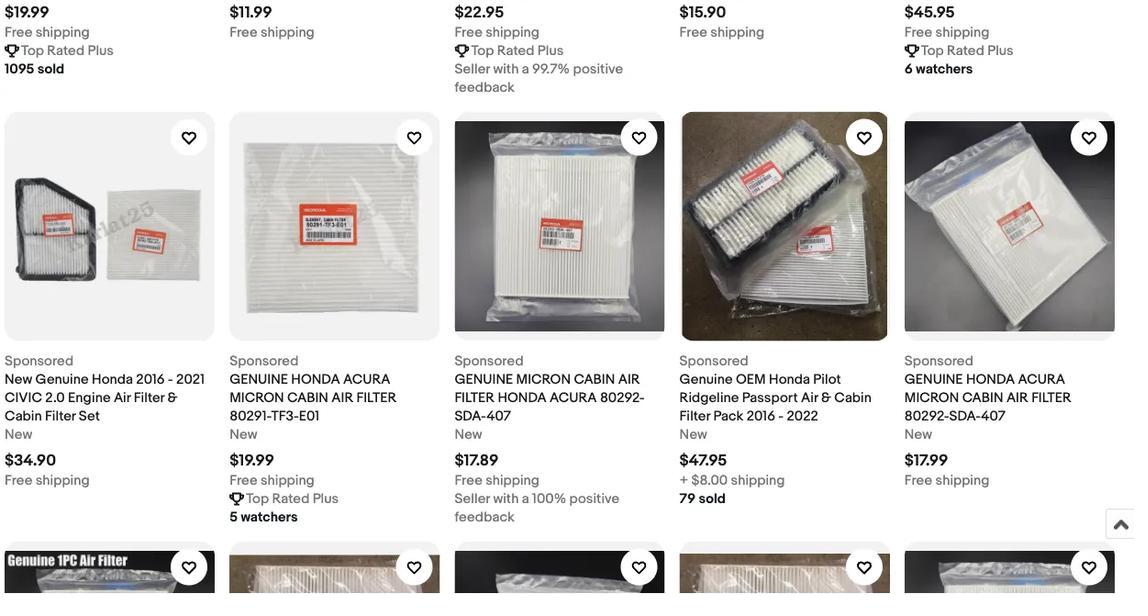 Task type: vqa. For each thing, say whether or not it's contained in the screenshot.
the Shop by category dropdown button
no



Task type: locate. For each thing, give the bounding box(es) containing it.
2 & from the left
[[822, 390, 832, 407]]

sda- inside sponsored genuine micron cabin air filter honda acura 80292- sda-407 new $17.89 free shipping seller with a 100% positive feedback
[[455, 409, 487, 425]]

79
[[680, 491, 696, 508]]

shipping inside the $11.99 free shipping
[[261, 25, 315, 41]]

2 sponsored text field from the left
[[455, 353, 524, 371]]

80292- up $17.99 text box
[[905, 409, 950, 425]]

sponsored new genuine honda 2016 - 2021 civic 2.0 engine air filter & cabin filter set new $34.90 free shipping
[[5, 354, 205, 490]]

plus down $19.99 free shipping
[[88, 43, 114, 60]]

pilot
[[814, 372, 842, 389]]

air up the 2022 at the bottom of page
[[802, 390, 819, 407]]

new text field down 80291-
[[230, 426, 258, 445]]

free down '$45.95' text field
[[905, 25, 933, 41]]

1 vertical spatial a
[[522, 491, 530, 508]]

1 genuine from the left
[[35, 372, 89, 389]]

cabin
[[835, 390, 872, 407], [5, 409, 42, 425]]

micron inside sponsored genuine micron cabin air filter honda acura 80292- sda-407 new $17.89 free shipping seller with a 100% positive feedback
[[517, 372, 571, 389]]

& inside sponsored genuine oem honda pilot ridgeline passport air & cabin filter pack 2016 - 2022 new $47.95 + $8.00 shipping 79 sold
[[822, 390, 832, 407]]

sponsored inside sponsored new genuine honda 2016 - 2021 civic 2.0 engine air filter & cabin filter set new $34.90 free shipping
[[5, 354, 74, 370]]

1 a from the top
[[522, 62, 530, 78]]

genuine inside sponsored new genuine honda 2016 - 2021 civic 2.0 engine air filter & cabin filter set new $34.90 free shipping
[[35, 372, 89, 389]]

1 horizontal spatial genuine
[[455, 372, 514, 389]]

rated
[[47, 43, 85, 60], [497, 43, 535, 60], [948, 43, 985, 60], [272, 491, 310, 508]]

1 horizontal spatial new text field
[[230, 426, 258, 445]]

1 horizontal spatial 407
[[982, 409, 1006, 425]]

2 with from the top
[[493, 491, 519, 508]]

new text field for $47.95
[[680, 426, 708, 445]]

shipping inside sponsored genuine micron cabin air filter honda acura 80292- sda-407 new $17.89 free shipping seller with a 100% positive feedback
[[486, 473, 540, 490]]

cabin for $17.99
[[963, 390, 1004, 407]]

cabin down pilot
[[835, 390, 872, 407]]

micron
[[517, 372, 571, 389], [230, 390, 284, 407], [905, 390, 960, 407]]

1 horizontal spatial honda
[[498, 390, 547, 407]]

sda- inside sponsored genuine honda acura micron cabin air filter 80292-sda-407 new $17.99 free shipping
[[950, 409, 982, 425]]

1 horizontal spatial sold
[[699, 491, 726, 508]]

5 watchers text field
[[230, 509, 298, 527]]

0 horizontal spatial air
[[114, 390, 131, 407]]

2 air from the left
[[802, 390, 819, 407]]

top rated plus down $22.95 free shipping
[[471, 43, 564, 60]]

2 new text field from the left
[[680, 426, 708, 445]]

sponsored inside sponsored genuine honda acura micron cabin air filter 80292-sda-407 new $17.99 free shipping
[[905, 354, 974, 370]]

1 horizontal spatial cabin
[[574, 372, 616, 389]]

0 horizontal spatial honda
[[92, 372, 133, 389]]

filter down ridgeline
[[680, 409, 711, 425]]

rated down $19.99 free shipping
[[47, 43, 85, 60]]

2 horizontal spatial acura
[[1019, 372, 1066, 389]]

shipping down $15.90
[[711, 25, 765, 41]]

acura
[[343, 372, 391, 389], [1019, 372, 1066, 389], [550, 390, 597, 407]]

1 vertical spatial 2016
[[747, 409, 776, 425]]

$19.99 down 80291-
[[230, 451, 274, 471]]

filter inside sponsored genuine honda acura micron cabin air filter 80292-sda-407 new $17.99 free shipping
[[1032, 390, 1072, 407]]

free shipping text field down $19.99 text box
[[5, 24, 90, 42]]

sold right 1095
[[37, 62, 64, 78]]

free shipping text field down $19.99 text field
[[230, 472, 315, 490]]

0 vertical spatial 2016
[[136, 372, 165, 389]]

feedback down $22.95 free shipping
[[455, 80, 515, 97]]

1 horizontal spatial 2016
[[747, 409, 776, 425]]

plus down sponsored genuine honda acura micron cabin air filter 80291-tf3-e01 new $19.99 free shipping
[[313, 491, 339, 508]]

top rated plus text field up 5 watchers
[[246, 490, 339, 509]]

1 sponsored text field from the left
[[230, 353, 299, 371]]

free inside sponsored genuine micron cabin air filter honda acura 80292- sda-407 new $17.89 free shipping seller with a 100% positive feedback
[[455, 473, 483, 490]]

5
[[230, 510, 238, 526]]

honda up engine
[[92, 372, 133, 389]]

2 horizontal spatial top rated plus text field
[[471, 42, 564, 61]]

1095 sold text field
[[5, 61, 64, 79]]

top rated plus
[[21, 43, 114, 60], [471, 43, 564, 60], [922, 43, 1014, 60], [246, 491, 339, 508]]

honda inside sponsored genuine honda acura micron cabin air filter 80292-sda-407 new $17.99 free shipping
[[967, 372, 1016, 389]]

new down 80291-
[[230, 427, 258, 444]]

2 horizontal spatial filter
[[680, 409, 711, 425]]

2 horizontal spatial cabin
[[963, 390, 1004, 407]]

Top Rated Plus text field
[[21, 42, 114, 61], [471, 42, 564, 61], [246, 490, 339, 509]]

air right engine
[[114, 390, 131, 407]]

air
[[619, 372, 641, 389], [332, 390, 354, 407], [1007, 390, 1029, 407]]

free inside $19.99 free shipping
[[5, 25, 33, 41]]

0 horizontal spatial cabin
[[5, 409, 42, 425]]

positive inside seller with a 99.7% positive feedback
[[573, 62, 624, 78]]

free down $11.99 text box
[[230, 25, 258, 41]]

sold inside text field
[[37, 62, 64, 78]]

acura inside sponsored genuine honda acura micron cabin air filter 80291-tf3-e01 new $19.99 free shipping
[[343, 372, 391, 389]]

top up 1095 sold
[[21, 43, 44, 60]]

honda up passport
[[769, 372, 811, 389]]

free down $17.99 text box
[[905, 473, 933, 490]]

shipping up 100%
[[486, 473, 540, 490]]

0 vertical spatial 80292-
[[600, 390, 645, 407]]

top rated plus up 5 watchers
[[246, 491, 339, 508]]

80292- inside sponsored genuine honda acura micron cabin air filter 80292-sda-407 new $17.99 free shipping
[[905, 409, 950, 425]]

$47.95 text field
[[680, 451, 728, 471]]

civic
[[5, 390, 42, 407]]

3 sponsored from the left
[[455, 354, 524, 370]]

- left 2021
[[168, 372, 173, 389]]

feedback down $17.89 text box
[[455, 510, 515, 526]]

a
[[522, 62, 530, 78], [522, 491, 530, 508]]

seller down $17.89 text box
[[455, 491, 490, 508]]

top rated plus for $22.95
[[471, 43, 564, 60]]

Sponsored text field
[[230, 353, 299, 371], [455, 353, 524, 371], [680, 353, 749, 371], [905, 353, 974, 371]]

0 vertical spatial positive
[[573, 62, 624, 78]]

1 horizontal spatial genuine
[[680, 372, 733, 389]]

4 sponsored from the left
[[680, 354, 749, 370]]

Free shipping text field
[[5, 24, 90, 42], [230, 24, 315, 42], [5, 472, 90, 490], [905, 472, 990, 490]]

- inside sponsored new genuine honda 2016 - 2021 civic 2.0 engine air filter & cabin filter set new $34.90 free shipping
[[168, 372, 173, 389]]

top up 6 watchers
[[922, 43, 945, 60]]

1 vertical spatial seller
[[455, 491, 490, 508]]

genuine up ridgeline
[[680, 372, 733, 389]]

1 vertical spatial watchers
[[241, 510, 298, 526]]

shipping down $17.99 text box
[[936, 473, 990, 490]]

a inside sponsored genuine micron cabin air filter honda acura 80292- sda-407 new $17.89 free shipping seller with a 100% positive feedback
[[522, 491, 530, 508]]

80292- left ridgeline
[[600, 390, 645, 407]]

free
[[5, 25, 33, 41], [230, 25, 258, 41], [455, 25, 483, 41], [680, 25, 708, 41], [905, 25, 933, 41], [5, 473, 33, 490], [230, 473, 258, 490], [455, 473, 483, 490], [905, 473, 933, 490]]

4 sponsored text field from the left
[[905, 353, 974, 371]]

positive
[[573, 62, 624, 78], [570, 491, 620, 508]]

New text field
[[5, 426, 32, 445], [230, 426, 258, 445], [905, 426, 933, 445]]

top rated plus text field for $22.95
[[471, 42, 564, 61]]

passport
[[743, 390, 799, 407]]

air
[[114, 390, 131, 407], [802, 390, 819, 407]]

watchers down top rated plus text field on the top
[[917, 62, 974, 78]]

0 horizontal spatial new text field
[[455, 426, 483, 445]]

a left the 99.7%
[[522, 62, 530, 78]]

2 horizontal spatial genuine
[[905, 372, 964, 389]]

plus for $22.95
[[538, 43, 564, 60]]

407 inside sponsored genuine micron cabin air filter honda acura 80292- sda-407 new $17.89 free shipping seller with a 100% positive feedback
[[487, 409, 511, 425]]

new text field up $34.90
[[5, 426, 32, 445]]

80292- inside sponsored genuine micron cabin air filter honda acura 80292- sda-407 new $17.89 free shipping seller with a 100% positive feedback
[[600, 390, 645, 407]]

filter down 2.0
[[45, 409, 76, 425]]

1 vertical spatial positive
[[570, 491, 620, 508]]

plus
[[88, 43, 114, 60], [538, 43, 564, 60], [988, 43, 1014, 60], [313, 491, 339, 508]]

1 407 from the left
[[487, 409, 511, 425]]

shipping down $11.99 text box
[[261, 25, 315, 41]]

1 vertical spatial cabin
[[5, 409, 42, 425]]

cabin inside sponsored genuine honda acura micron cabin air filter 80291-tf3-e01 new $19.99 free shipping
[[287, 390, 329, 407]]

filter inside sponsored genuine honda acura micron cabin air filter 80291-tf3-e01 new $19.99 free shipping
[[357, 390, 397, 407]]

0 horizontal spatial 407
[[487, 409, 511, 425]]

0 vertical spatial sold
[[37, 62, 64, 78]]

micron inside sponsored genuine honda acura micron cabin air filter 80292-sda-407 new $17.99 free shipping
[[905, 390, 960, 407]]

1 vertical spatial with
[[493, 491, 519, 508]]

honda for $47.95
[[769, 372, 811, 389]]

2 horizontal spatial filter
[[1032, 390, 1072, 407]]

sda-
[[455, 409, 487, 425], [950, 409, 982, 425]]

top rated plus for $45.95
[[922, 43, 1014, 60]]

air for $17.99
[[1007, 390, 1029, 407]]

watchers inside 6 watchers text field
[[917, 62, 974, 78]]

plus for $19.99
[[88, 43, 114, 60]]

0 vertical spatial a
[[522, 62, 530, 78]]

shipping inside sponsored genuine honda acura micron cabin air filter 80292-sda-407 new $17.99 free shipping
[[936, 473, 990, 490]]

watchers inside 5 watchers text field
[[241, 510, 298, 526]]

cabin
[[574, 372, 616, 389], [287, 390, 329, 407], [963, 390, 1004, 407]]

0 vertical spatial $19.99
[[5, 3, 49, 23]]

shipping
[[36, 25, 90, 41], [261, 25, 315, 41], [486, 25, 540, 41], [711, 25, 765, 41], [936, 25, 990, 41], [36, 473, 90, 490], [261, 473, 315, 490], [486, 473, 540, 490], [731, 473, 786, 490], [936, 473, 990, 490]]

genuine up 80291-
[[230, 372, 288, 389]]

free down $17.89 text box
[[455, 473, 483, 490]]

3 sponsored text field from the left
[[680, 353, 749, 371]]

free shipping text field down $15.90
[[680, 24, 765, 42]]

new text field up $47.95 text field
[[680, 426, 708, 445]]

2021
[[176, 372, 205, 389]]

80292-
[[600, 390, 645, 407], [905, 409, 950, 425]]

rated for $45.95
[[948, 43, 985, 60]]

filter for $17.99
[[1032, 390, 1072, 407]]

$19.99
[[5, 3, 49, 23], [230, 451, 274, 471]]

1 horizontal spatial micron
[[517, 372, 571, 389]]

1 horizontal spatial new text field
[[680, 426, 708, 445]]

positive right 100%
[[570, 491, 620, 508]]

watchers
[[917, 62, 974, 78], [241, 510, 298, 526]]

407 inside sponsored genuine honda acura micron cabin air filter 80292-sda-407 new $17.99 free shipping
[[982, 409, 1006, 425]]

1 new text field from the left
[[5, 426, 32, 445]]

top rated plus down $19.99 free shipping
[[21, 43, 114, 60]]

genuine up $17.89 text box
[[455, 372, 514, 389]]

sold
[[37, 62, 64, 78], [699, 491, 726, 508]]

acura for $19.99
[[343, 372, 391, 389]]

- down passport
[[779, 409, 784, 425]]

$19.99 inside $19.99 free shipping
[[5, 3, 49, 23]]

feedback
[[455, 80, 515, 97], [455, 510, 515, 526]]

genuine inside sponsored genuine oem honda pilot ridgeline passport air & cabin filter pack 2016 - 2022 new $47.95 + $8.00 shipping 79 sold
[[680, 372, 733, 389]]

0 horizontal spatial filter
[[357, 390, 397, 407]]

watchers right the 5
[[241, 510, 298, 526]]

cabin inside sponsored genuine honda acura micron cabin air filter 80292-sda-407 new $17.99 free shipping
[[963, 390, 1004, 407]]

100%
[[533, 491, 567, 508]]

top rated plus for $19.99
[[21, 43, 114, 60]]

shipping down $34.90
[[36, 473, 90, 490]]

free shipping text field down $22.95 text box
[[455, 24, 540, 42]]

0 horizontal spatial air
[[332, 390, 354, 407]]

shipping down $22.95 text box
[[486, 25, 540, 41]]

ridgeline
[[680, 390, 740, 407]]

new text field up $17.89 text box
[[455, 426, 483, 445]]

0 horizontal spatial $19.99
[[5, 3, 49, 23]]

rated down $22.95 free shipping
[[497, 43, 535, 60]]

top rated plus text field down $22.95 free shipping
[[471, 42, 564, 61]]

407 for $17.89
[[487, 409, 511, 425]]

$19.99 text field
[[230, 451, 274, 471]]

0 horizontal spatial &
[[168, 390, 178, 407]]

free down $19.99 text box
[[5, 25, 33, 41]]

micron inside sponsored genuine honda acura micron cabin air filter 80291-tf3-e01 new $19.99 free shipping
[[230, 390, 284, 407]]

free inside $45.95 free shipping
[[905, 25, 933, 41]]

2 genuine from the left
[[680, 372, 733, 389]]

0 vertical spatial seller
[[455, 62, 490, 78]]

$11.99 free shipping
[[230, 3, 315, 41]]

rated up 5 watchers
[[272, 491, 310, 508]]

sponsored
[[5, 354, 74, 370], [230, 354, 299, 370], [455, 354, 524, 370], [680, 354, 749, 370], [905, 354, 974, 370]]

free down $15.90 text box
[[680, 25, 708, 41]]

1 sda- from the left
[[455, 409, 487, 425]]

1 seller from the top
[[455, 62, 490, 78]]

1 honda from the left
[[92, 372, 133, 389]]

$45.95 text field
[[905, 3, 956, 23]]

$22.95 free shipping
[[455, 3, 540, 41]]

sponsored inside sponsored genuine oem honda pilot ridgeline passport air & cabin filter pack 2016 - 2022 new $47.95 + $8.00 shipping 79 sold
[[680, 354, 749, 370]]

0 horizontal spatial genuine
[[35, 372, 89, 389]]

acura inside sponsored genuine honda acura micron cabin air filter 80292-sda-407 new $17.99 free shipping
[[1019, 372, 1066, 389]]

1 genuine from the left
[[230, 372, 288, 389]]

sponsored genuine honda acura micron cabin air filter 80292-sda-407 new $17.99 free shipping
[[905, 354, 1072, 490]]

sponsored text field for $17.99
[[905, 353, 974, 371]]

top
[[21, 43, 44, 60], [471, 43, 494, 60], [922, 43, 945, 60], [246, 491, 269, 508]]

0 vertical spatial with
[[493, 62, 519, 78]]

genuine up $17.99
[[905, 372, 964, 389]]

0 horizontal spatial 2016
[[136, 372, 165, 389]]

2016 inside sponsored new genuine honda 2016 - 2021 civic 2.0 engine air filter & cabin filter set new $34.90 free shipping
[[136, 372, 165, 389]]

0 horizontal spatial genuine
[[230, 372, 288, 389]]

$19.99 up 1095
[[5, 3, 49, 23]]

honda
[[291, 372, 340, 389], [967, 372, 1016, 389], [498, 390, 547, 407]]

honda inside sponsored genuine honda acura micron cabin air filter 80291-tf3-e01 new $19.99 free shipping
[[291, 372, 340, 389]]

0 horizontal spatial micron
[[230, 390, 284, 407]]

& down pilot
[[822, 390, 832, 407]]

genuine inside sponsored genuine micron cabin air filter honda acura 80292- sda-407 new $17.89 free shipping seller with a 100% positive feedback
[[455, 372, 514, 389]]

seller inside seller with a 99.7% positive feedback
[[455, 62, 490, 78]]

with left 100%
[[493, 491, 519, 508]]

free down $22.95
[[455, 25, 483, 41]]

$19.99 inside sponsored genuine honda acura micron cabin air filter 80291-tf3-e01 new $19.99 free shipping
[[230, 451, 274, 471]]

top inside top rated plus text field
[[922, 43, 945, 60]]

79 sold text field
[[680, 490, 726, 509]]

2 seller from the top
[[455, 491, 490, 508]]

cabin down civic at left
[[5, 409, 42, 425]]

free down $19.99 text field
[[230, 473, 258, 490]]

shipping up top rated plus text field on the top
[[936, 25, 990, 41]]

2 horizontal spatial honda
[[967, 372, 1016, 389]]

top rated plus text field down $19.99 free shipping
[[21, 42, 114, 61]]

New text field
[[455, 426, 483, 445], [680, 426, 708, 445]]

1 horizontal spatial -
[[779, 409, 784, 425]]

new up $17.99 text box
[[905, 427, 933, 444]]

2 sda- from the left
[[950, 409, 982, 425]]

2016 left 2021
[[136, 372, 165, 389]]

Free shipping text field
[[455, 24, 540, 42], [680, 24, 765, 42], [905, 24, 990, 42], [230, 472, 315, 490], [455, 472, 540, 490]]

with
[[493, 62, 519, 78], [493, 491, 519, 508]]

shipping down $19.99 text box
[[36, 25, 90, 41]]

2 honda from the left
[[769, 372, 811, 389]]

genuine inside sponsored genuine honda acura micron cabin air filter 80291-tf3-e01 new $19.99 free shipping
[[230, 372, 288, 389]]

new up $17.89 text box
[[455, 427, 483, 444]]

1 horizontal spatial acura
[[550, 390, 597, 407]]

2 feedback from the top
[[455, 510, 515, 526]]

new
[[5, 372, 32, 389], [5, 427, 32, 444], [230, 427, 258, 444], [455, 427, 483, 444], [680, 427, 708, 444], [905, 427, 933, 444]]

plus inside text field
[[988, 43, 1014, 60]]

0 horizontal spatial new text field
[[5, 426, 32, 445]]

0 horizontal spatial watchers
[[241, 510, 298, 526]]

1 sponsored from the left
[[5, 354, 74, 370]]

shipping inside $19.99 free shipping
[[36, 25, 90, 41]]

2 filter from the left
[[455, 390, 495, 407]]

new up $47.95 text field
[[680, 427, 708, 444]]

positive right the 99.7%
[[573, 62, 624, 78]]

1 vertical spatial 80292-
[[905, 409, 950, 425]]

genuine
[[35, 372, 89, 389], [680, 372, 733, 389]]

$15.90 free shipping
[[680, 3, 765, 41]]

honda
[[92, 372, 133, 389], [769, 372, 811, 389]]

honda inside sponsored new genuine honda 2016 - 2021 civic 2.0 engine air filter & cabin filter set new $34.90 free shipping
[[92, 372, 133, 389]]

1 filter from the left
[[357, 390, 397, 407]]

0 horizontal spatial sold
[[37, 62, 64, 78]]

2 sponsored from the left
[[230, 354, 299, 370]]

2 horizontal spatial air
[[1007, 390, 1029, 407]]

air inside sponsored genuine honda acura micron cabin air filter 80292-sda-407 new $17.99 free shipping
[[1007, 390, 1029, 407]]

sponsored inside sponsored genuine micron cabin air filter honda acura 80292- sda-407 new $17.89 free shipping seller with a 100% positive feedback
[[455, 354, 524, 370]]

pack
[[714, 409, 744, 425]]

seller with a 99.7% positive feedback
[[455, 62, 627, 97]]

&
[[168, 390, 178, 407], [822, 390, 832, 407]]

$22.95 text field
[[455, 3, 505, 23]]

engine
[[68, 390, 111, 407]]

filter
[[357, 390, 397, 407], [455, 390, 495, 407], [1032, 390, 1072, 407]]

1 with from the top
[[493, 62, 519, 78]]

2022
[[787, 409, 819, 425]]

1 horizontal spatial 80292-
[[905, 409, 950, 425]]

80291-
[[230, 409, 271, 425]]

new text field up $17.99 text box
[[905, 426, 933, 445]]

top down $22.95 free shipping
[[471, 43, 494, 60]]

1 horizontal spatial air
[[802, 390, 819, 407]]

2016 down passport
[[747, 409, 776, 425]]

$34.90 text field
[[5, 451, 56, 471]]

-
[[168, 372, 173, 389], [779, 409, 784, 425]]

0 horizontal spatial 80292-
[[600, 390, 645, 407]]

2 new text field from the left
[[230, 426, 258, 445]]

genuine inside sponsored genuine honda acura micron cabin air filter 80292-sda-407 new $17.99 free shipping
[[905, 372, 964, 389]]

1 & from the left
[[168, 390, 178, 407]]

1 horizontal spatial filter
[[455, 390, 495, 407]]

free shipping text field down the $45.95
[[905, 24, 990, 42]]

1 horizontal spatial &
[[822, 390, 832, 407]]

$19.99 text field
[[5, 3, 49, 23]]

honda inside sponsored genuine oem honda pilot ridgeline passport air & cabin filter pack 2016 - 2022 new $47.95 + $8.00 shipping 79 sold
[[769, 372, 811, 389]]

a inside seller with a 99.7% positive feedback
[[522, 62, 530, 78]]

0 horizontal spatial honda
[[291, 372, 340, 389]]

0 vertical spatial watchers
[[917, 62, 974, 78]]

0 horizontal spatial cabin
[[287, 390, 329, 407]]

free inside $22.95 free shipping
[[455, 25, 483, 41]]

0 horizontal spatial acura
[[343, 372, 391, 389]]

2 horizontal spatial micron
[[905, 390, 960, 407]]

2016
[[136, 372, 165, 389], [747, 409, 776, 425]]

free down $34.90
[[5, 473, 33, 490]]

1 new text field from the left
[[455, 426, 483, 445]]

1 horizontal spatial air
[[619, 372, 641, 389]]

1 horizontal spatial sda-
[[950, 409, 982, 425]]

99.7%
[[533, 62, 570, 78]]

3 genuine from the left
[[905, 372, 964, 389]]

sponsored for &
[[5, 354, 74, 370]]

seller
[[455, 62, 490, 78], [455, 491, 490, 508]]

0 vertical spatial -
[[168, 372, 173, 389]]

genuine up 2.0
[[35, 372, 89, 389]]

& down 2021
[[168, 390, 178, 407]]

genuine for $17.99
[[905, 372, 964, 389]]

0 vertical spatial cabin
[[835, 390, 872, 407]]

sold inside sponsored genuine oem honda pilot ridgeline passport air & cabin filter pack 2016 - 2022 new $47.95 + $8.00 shipping 79 sold
[[699, 491, 726, 508]]

shipping down $19.99 text field
[[261, 473, 315, 490]]

new inside sponsored genuine oem honda pilot ridgeline passport air & cabin filter pack 2016 - 2022 new $47.95 + $8.00 shipping 79 sold
[[680, 427, 708, 444]]

0 horizontal spatial top rated plus text field
[[21, 42, 114, 61]]

with left the 99.7%
[[493, 62, 519, 78]]

plus down $45.95 free shipping
[[988, 43, 1014, 60]]

5 sponsored from the left
[[905, 354, 974, 370]]

air inside sponsored genuine honda acura micron cabin air filter 80291-tf3-e01 new $19.99 free shipping
[[332, 390, 354, 407]]

air inside sponsored genuine micron cabin air filter honda acura 80292- sda-407 new $17.89 free shipping seller with a 100% positive feedback
[[619, 372, 641, 389]]

shipping right $8.00
[[731, 473, 786, 490]]

+
[[680, 473, 689, 490]]

sold down $8.00
[[699, 491, 726, 508]]

2 407 from the left
[[982, 409, 1006, 425]]

sponsored text field for $19.99
[[230, 353, 299, 371]]

1 vertical spatial sold
[[699, 491, 726, 508]]

seller down $22.95 free shipping
[[455, 62, 490, 78]]

2 horizontal spatial new text field
[[905, 426, 933, 445]]

free shipping text field down $11.99 text box
[[230, 24, 315, 42]]

1095 sold
[[5, 62, 64, 78]]

sponsored inside sponsored genuine honda acura micron cabin air filter 80291-tf3-e01 new $19.99 free shipping
[[230, 354, 299, 370]]

$45.95
[[905, 3, 956, 23]]

0 vertical spatial feedback
[[455, 80, 515, 97]]

rated inside top rated plus text field
[[948, 43, 985, 60]]

0 horizontal spatial sda-
[[455, 409, 487, 425]]

new inside sponsored genuine honda acura micron cabin air filter 80291-tf3-e01 new $19.99 free shipping
[[230, 427, 258, 444]]

1 vertical spatial feedback
[[455, 510, 515, 526]]

plus up the 99.7%
[[538, 43, 564, 60]]

free shipping text field for $15.90
[[680, 24, 765, 42]]

genuine
[[230, 372, 288, 389], [455, 372, 514, 389], [905, 372, 964, 389]]

1 horizontal spatial filter
[[134, 390, 165, 407]]

rated up 6 watchers
[[948, 43, 985, 60]]

1 vertical spatial $19.99
[[230, 451, 274, 471]]

1 horizontal spatial watchers
[[917, 62, 974, 78]]

1 horizontal spatial cabin
[[835, 390, 872, 407]]

407
[[487, 409, 511, 425], [982, 409, 1006, 425]]

1 horizontal spatial $19.99
[[230, 451, 274, 471]]

1 vertical spatial -
[[779, 409, 784, 425]]

e01
[[299, 409, 320, 425]]

2 genuine from the left
[[455, 372, 514, 389]]

3 filter from the left
[[1032, 390, 1072, 407]]

filter right engine
[[134, 390, 165, 407]]

cabin for $19.99
[[287, 390, 329, 407]]

filter
[[134, 390, 165, 407], [45, 409, 76, 425], [680, 409, 711, 425]]

3 new text field from the left
[[905, 426, 933, 445]]

1 feedback from the top
[[455, 80, 515, 97]]

2 a from the top
[[522, 491, 530, 508]]

a left 100%
[[522, 491, 530, 508]]

top for $22.95
[[471, 43, 494, 60]]

1 horizontal spatial honda
[[769, 372, 811, 389]]

$22.95
[[455, 3, 505, 23]]

top rated plus up 6 watchers
[[922, 43, 1014, 60]]

0 horizontal spatial -
[[168, 372, 173, 389]]

1 air from the left
[[114, 390, 131, 407]]



Task type: describe. For each thing, give the bounding box(es) containing it.
new up $34.90
[[5, 427, 32, 444]]

with inside seller with a 99.7% positive feedback
[[493, 62, 519, 78]]

$45.95 free shipping
[[905, 3, 990, 41]]

- inside sponsored genuine oem honda pilot ridgeline passport air & cabin filter pack 2016 - 2022 new $47.95 + $8.00 shipping 79 sold
[[779, 409, 784, 425]]

shipping inside sponsored genuine honda acura micron cabin air filter 80291-tf3-e01 new $19.99 free shipping
[[261, 473, 315, 490]]

honda for $17.99
[[967, 372, 1016, 389]]

free shipping text field down $17.99 text box
[[905, 472, 990, 490]]

$15.90
[[680, 3, 727, 23]]

$17.89
[[455, 451, 499, 471]]

free shipping text field down $34.90
[[5, 472, 90, 490]]

+ $8.00 shipping text field
[[680, 472, 786, 490]]

honda for new
[[92, 372, 133, 389]]

$8.00
[[692, 473, 728, 490]]

80292- for $17.99
[[905, 409, 950, 425]]

6 watchers
[[905, 62, 974, 78]]

tf3-
[[271, 409, 299, 425]]

free inside sponsored genuine honda acura micron cabin air filter 80291-tf3-e01 new $19.99 free shipping
[[230, 473, 258, 490]]

watchers for 5 watchers
[[241, 510, 298, 526]]

filter for $19.99
[[357, 390, 397, 407]]

shipping inside $45.95 free shipping
[[936, 25, 990, 41]]

free shipping text field for $22.95
[[455, 24, 540, 42]]

air for $19.99
[[332, 390, 354, 407]]

air inside sponsored genuine oem honda pilot ridgeline passport air & cabin filter pack 2016 - 2022 new $47.95 + $8.00 shipping 79 sold
[[802, 390, 819, 407]]

sda- for $17.99
[[950, 409, 982, 425]]

top for $19.99
[[21, 43, 44, 60]]

honda inside sponsored genuine micron cabin air filter honda acura 80292- sda-407 new $17.89 free shipping seller with a 100% positive feedback
[[498, 390, 547, 407]]

0 horizontal spatial filter
[[45, 409, 76, 425]]

cabin inside sponsored genuine micron cabin air filter honda acura 80292- sda-407 new $17.89 free shipping seller with a 100% positive feedback
[[574, 372, 616, 389]]

new text field for $17.99
[[905, 426, 933, 445]]

sponsored genuine micron cabin air filter honda acura 80292- sda-407 new $17.89 free shipping seller with a 100% positive feedback
[[455, 354, 645, 526]]

$34.90
[[5, 451, 56, 471]]

& inside sponsored new genuine honda 2016 - 2021 civic 2.0 engine air filter & cabin filter set new $34.90 free shipping
[[168, 390, 178, 407]]

rated for $22.95
[[497, 43, 535, 60]]

oem
[[736, 372, 766, 389]]

$11.99 text field
[[230, 3, 272, 23]]

Sponsored text field
[[5, 353, 74, 371]]

407 for $17.99
[[982, 409, 1006, 425]]

$15.90 text field
[[680, 3, 727, 23]]

shipping inside $22.95 free shipping
[[486, 25, 540, 41]]

positive inside sponsored genuine micron cabin air filter honda acura 80292- sda-407 new $17.89 free shipping seller with a 100% positive feedback
[[570, 491, 620, 508]]

Seller with a 100% positive feedback text field
[[455, 490, 665, 527]]

micron for $19.99
[[230, 390, 284, 407]]

genuine for $17.89
[[455, 372, 514, 389]]

2.0
[[45, 390, 65, 407]]

2016 inside sponsored genuine oem honda pilot ridgeline passport air & cabin filter pack 2016 - 2022 new $47.95 + $8.00 shipping 79 sold
[[747, 409, 776, 425]]

free shipping text field down $17.89 text box
[[455, 472, 540, 490]]

feedback inside sponsored genuine micron cabin air filter honda acura 80292- sda-407 new $17.89 free shipping seller with a 100% positive feedback
[[455, 510, 515, 526]]

shipping inside sponsored genuine oem honda pilot ridgeline passport air & cabin filter pack 2016 - 2022 new $47.95 + $8.00 shipping 79 sold
[[731, 473, 786, 490]]

watchers for 6 watchers
[[917, 62, 974, 78]]

Top Rated Plus text field
[[922, 42, 1014, 61]]

filter inside sponsored genuine micron cabin air filter honda acura 80292- sda-407 new $17.89 free shipping seller with a 100% positive feedback
[[455, 390, 495, 407]]

new inside sponsored genuine honda acura micron cabin air filter 80292-sda-407 new $17.99 free shipping
[[905, 427, 933, 444]]

feedback inside seller with a 99.7% positive feedback
[[455, 80, 515, 97]]

$17.99
[[905, 451, 949, 471]]

$17.99 text field
[[905, 451, 949, 471]]

sponsored genuine honda acura micron cabin air filter 80291-tf3-e01 new $19.99 free shipping
[[230, 354, 397, 490]]

with inside sponsored genuine micron cabin air filter honda acura 80292- sda-407 new $17.89 free shipping seller with a 100% positive feedback
[[493, 491, 519, 508]]

free inside the $11.99 free shipping
[[230, 25, 258, 41]]

shipping inside $15.90 free shipping
[[711, 25, 765, 41]]

set
[[79, 409, 100, 425]]

acura for $17.99
[[1019, 372, 1066, 389]]

1 horizontal spatial top rated plus text field
[[246, 490, 339, 509]]

top rated plus text field for $19.99
[[21, 42, 114, 61]]

rated for $19.99
[[47, 43, 85, 60]]

filter inside sponsored genuine oem honda pilot ridgeline passport air & cabin filter pack 2016 - 2022 new $47.95 + $8.00 shipping 79 sold
[[680, 409, 711, 425]]

Seller with a 99.7% positive feedback text field
[[455, 61, 665, 97]]

6 watchers text field
[[905, 61, 974, 79]]

6
[[905, 62, 914, 78]]

seller inside sponsored genuine micron cabin air filter honda acura 80292- sda-407 new $17.89 free shipping seller with a 100% positive feedback
[[455, 491, 490, 508]]

free inside sponsored new genuine honda 2016 - 2021 civic 2.0 engine air filter & cabin filter set new $34.90 free shipping
[[5, 473, 33, 490]]

sponsored for 2016
[[680, 354, 749, 370]]

new text field for $17.89
[[455, 426, 483, 445]]

sponsored genuine oem honda pilot ridgeline passport air & cabin filter pack 2016 - 2022 new $47.95 + $8.00 shipping 79 sold
[[680, 354, 872, 508]]

new up civic at left
[[5, 372, 32, 389]]

sda- for $17.89
[[455, 409, 487, 425]]

honda for $19.99
[[291, 372, 340, 389]]

5 watchers
[[230, 510, 298, 526]]

top up 5 watchers
[[246, 491, 269, 508]]

1095
[[5, 62, 34, 78]]

new text field for $34.90
[[5, 426, 32, 445]]

new inside sponsored genuine micron cabin air filter honda acura 80292- sda-407 new $17.89 free shipping seller with a 100% positive feedback
[[455, 427, 483, 444]]

cabin inside sponsored new genuine honda 2016 - 2021 civic 2.0 engine air filter & cabin filter set new $34.90 free shipping
[[5, 409, 42, 425]]

shipping inside sponsored new genuine honda 2016 - 2021 civic 2.0 engine air filter & cabin filter set new $34.90 free shipping
[[36, 473, 90, 490]]

genuine for $19.99
[[230, 372, 288, 389]]

sponsored for $17.89
[[455, 354, 524, 370]]

$11.99
[[230, 3, 272, 23]]

80292- for $17.89
[[600, 390, 645, 407]]

air inside sponsored new genuine honda 2016 - 2021 civic 2.0 engine air filter & cabin filter set new $34.90 free shipping
[[114, 390, 131, 407]]

free inside sponsored genuine honda acura micron cabin air filter 80292-sda-407 new $17.99 free shipping
[[905, 473, 933, 490]]

cabin inside sponsored genuine oem honda pilot ridgeline passport air & cabin filter pack 2016 - 2022 new $47.95 + $8.00 shipping 79 sold
[[835, 390, 872, 407]]

$19.99 free shipping
[[5, 3, 90, 41]]

sponsored for $17.99
[[905, 354, 974, 370]]

acura inside sponsored genuine micron cabin air filter honda acura 80292- sda-407 new $17.89 free shipping seller with a 100% positive feedback
[[550, 390, 597, 407]]

new text field for $19.99
[[230, 426, 258, 445]]

sponsored text field for $17.89
[[455, 353, 524, 371]]

top for $45.95
[[922, 43, 945, 60]]

sponsored text field for $47.95
[[680, 353, 749, 371]]

free shipping text field for $45.95
[[905, 24, 990, 42]]

$47.95
[[680, 451, 728, 471]]

micron for $17.99
[[905, 390, 960, 407]]

$17.89 text field
[[455, 451, 499, 471]]

free inside $15.90 free shipping
[[680, 25, 708, 41]]

plus for $45.95
[[988, 43, 1014, 60]]

sponsored for $19.99
[[230, 354, 299, 370]]



